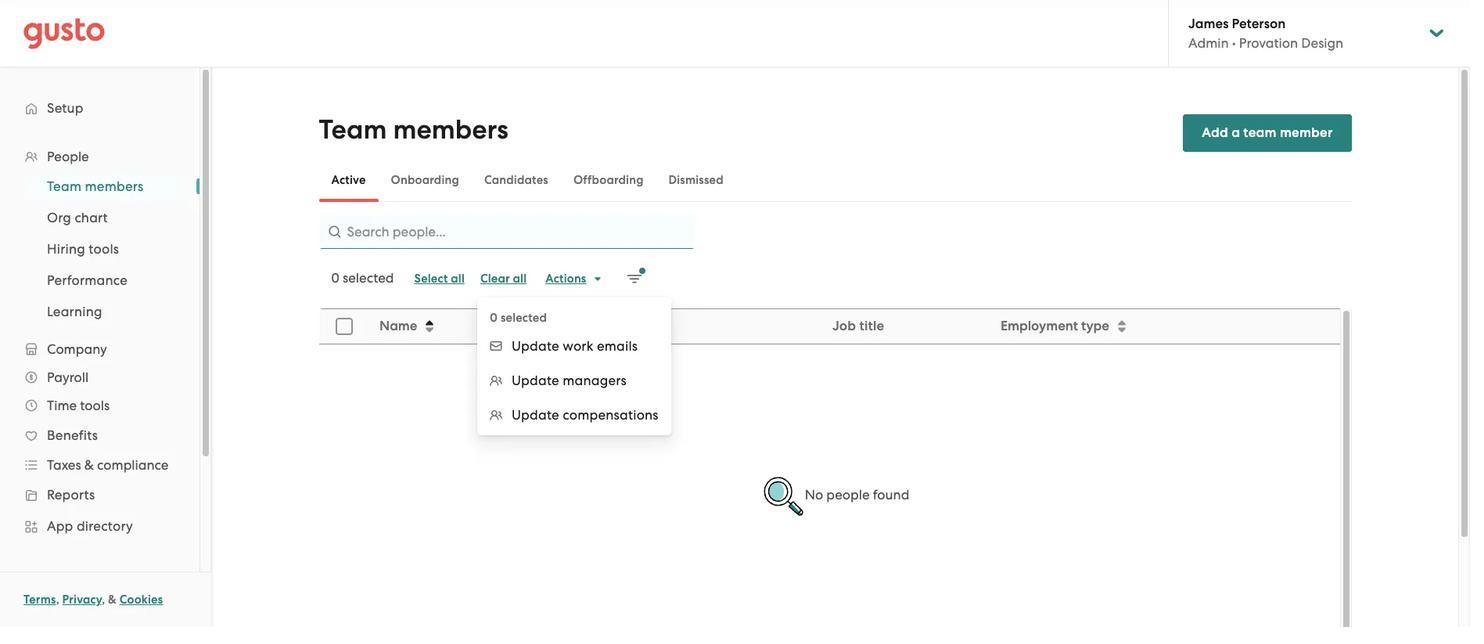 Task type: locate. For each thing, give the bounding box(es) containing it.
select
[[415, 272, 448, 286]]

members up onboarding
[[393, 114, 509, 146]]

people
[[47, 149, 89, 164]]

setup
[[47, 100, 84, 116]]

members
[[393, 114, 509, 146], [85, 178, 144, 194]]

0 vertical spatial team
[[319, 114, 387, 146]]

all inside button
[[451, 272, 465, 286]]

selected
[[343, 270, 394, 286], [501, 311, 547, 325]]

offboarding button
[[561, 161, 656, 199]]

reports link
[[16, 481, 184, 509]]

job title
[[832, 318, 884, 334]]

name button
[[370, 310, 550, 343]]

new notifications image
[[627, 268, 646, 286]]

0 horizontal spatial selected
[[343, 270, 394, 286]]

1 vertical spatial team
[[47, 178, 82, 194]]

0 horizontal spatial team members
[[47, 178, 144, 194]]

all for clear all
[[513, 272, 527, 286]]

1 horizontal spatial 0 selected
[[490, 311, 547, 325]]

managers
[[563, 373, 627, 388]]

hiring
[[47, 241, 85, 257]]

, left "cookies" "button"
[[102, 593, 105, 607]]

all right select in the top of the page
[[451, 272, 465, 286]]

1 vertical spatial members
[[85, 178, 144, 194]]

home image
[[23, 18, 105, 49]]

&
[[84, 457, 94, 473], [108, 593, 117, 607]]

james peterson admin • provation design
[[1189, 16, 1344, 51]]

dismissed button
[[656, 161, 736, 199]]

all
[[451, 272, 465, 286], [513, 272, 527, 286]]

list
[[0, 142, 200, 627], [0, 171, 200, 327]]

& left "cookies" "button"
[[108, 593, 117, 607]]

0
[[332, 270, 340, 286], [490, 311, 498, 325]]

tools down org chart link
[[89, 241, 119, 257]]

benefits
[[47, 427, 98, 443]]

all inside button
[[513, 272, 527, 286]]

team members up onboarding
[[319, 114, 509, 146]]

0 up select all rows on this page option
[[332, 270, 340, 286]]

type
[[1081, 318, 1110, 334]]

update compensations button
[[477, 398, 672, 432]]

0 vertical spatial &
[[84, 457, 94, 473]]

team down the people
[[47, 178, 82, 194]]

tools
[[89, 241, 119, 257], [80, 398, 110, 413]]

Select all rows on this page checkbox
[[327, 309, 361, 344]]

active button
[[319, 161, 379, 199]]

candidates button
[[472, 161, 561, 199]]

work
[[563, 338, 594, 354]]

1 vertical spatial 0 selected
[[490, 311, 547, 325]]

0 selected
[[332, 270, 394, 286], [490, 311, 547, 325]]

1 horizontal spatial team members
[[319, 114, 509, 146]]

compensations
[[563, 407, 659, 423]]

0 selected down clear all button
[[490, 311, 547, 325]]

update managers
[[512, 373, 627, 388]]

0 horizontal spatial members
[[85, 178, 144, 194]]

0 vertical spatial update
[[512, 338, 560, 354]]

team members down people dropdown button
[[47, 178, 144, 194]]

actions button
[[538, 266, 612, 291]]

company button
[[16, 335, 184, 363]]

tools for time tools
[[80, 398, 110, 413]]

0 horizontal spatial &
[[84, 457, 94, 473]]

add a team member button
[[1184, 114, 1352, 152]]

1 all from the left
[[451, 272, 465, 286]]

1 horizontal spatial &
[[108, 593, 117, 607]]

1 vertical spatial tools
[[80, 398, 110, 413]]

taxes & compliance
[[47, 457, 169, 473]]

1 vertical spatial 0
[[490, 311, 498, 325]]

0 horizontal spatial 0
[[332, 270, 340, 286]]

update left work
[[512, 338, 560, 354]]

update down update managers
[[512, 407, 560, 423]]

update
[[512, 338, 560, 354], [512, 373, 560, 388], [512, 407, 560, 423]]

0 vertical spatial 0
[[332, 270, 340, 286]]

•
[[1233, 35, 1236, 51]]

,
[[56, 593, 59, 607], [102, 593, 105, 607]]

update inside button
[[512, 373, 560, 388]]

provation
[[1240, 35, 1299, 51]]

chart
[[75, 210, 108, 225]]

1 vertical spatial &
[[108, 593, 117, 607]]

1 horizontal spatial selected
[[501, 311, 547, 325]]

app directory
[[47, 518, 133, 534]]

update inside 'button'
[[512, 338, 560, 354]]

selected up select all rows on this page option
[[343, 270, 394, 286]]

1 update from the top
[[512, 338, 560, 354]]

members up org chart link
[[85, 178, 144, 194]]

1 horizontal spatial all
[[513, 272, 527, 286]]

0 horizontal spatial ,
[[56, 593, 59, 607]]

select all
[[415, 272, 465, 286]]

update for update compensations
[[512, 407, 560, 423]]

update inside "button"
[[512, 407, 560, 423]]

1 vertical spatial update
[[512, 373, 560, 388]]

benefits link
[[16, 421, 184, 449]]

1 horizontal spatial members
[[393, 114, 509, 146]]

tools inside "dropdown button"
[[80, 398, 110, 413]]

hiring tools link
[[28, 235, 184, 263]]

2 all from the left
[[513, 272, 527, 286]]

0 vertical spatial team members
[[319, 114, 509, 146]]

time tools
[[47, 398, 110, 413]]

2 list from the top
[[0, 171, 200, 327]]

team members tab list
[[319, 158, 1352, 202]]

2 update from the top
[[512, 373, 560, 388]]

2 vertical spatial update
[[512, 407, 560, 423]]

0 vertical spatial 0 selected
[[332, 270, 394, 286]]

0 horizontal spatial team
[[47, 178, 82, 194]]

terms , privacy , & cookies
[[23, 593, 163, 607]]

selected down clear all button
[[501, 311, 547, 325]]

compliance
[[97, 457, 169, 473]]

1 list from the top
[[0, 142, 200, 627]]

, left privacy
[[56, 593, 59, 607]]

1 horizontal spatial 0
[[490, 311, 498, 325]]

clear
[[481, 272, 510, 286]]

update for update work emails
[[512, 338, 560, 354]]

0 vertical spatial tools
[[89, 241, 119, 257]]

performance link
[[28, 266, 184, 294]]

james
[[1189, 16, 1229, 32]]

0 selected group
[[477, 329, 672, 432]]

people
[[827, 487, 870, 503]]

1 vertical spatial team members
[[47, 178, 144, 194]]

& right "taxes"
[[84, 457, 94, 473]]

terms link
[[23, 593, 56, 607]]

1 horizontal spatial team
[[319, 114, 387, 146]]

0 down "clear"
[[490, 311, 498, 325]]

team up active button
[[319, 114, 387, 146]]

1 horizontal spatial ,
[[102, 593, 105, 607]]

app directory link
[[16, 512, 184, 540]]

3 update from the top
[[512, 407, 560, 423]]

0 selected up select all rows on this page option
[[332, 270, 394, 286]]

team
[[319, 114, 387, 146], [47, 178, 82, 194]]

add a team member
[[1202, 124, 1333, 141]]

found
[[873, 487, 910, 503]]

team members
[[319, 114, 509, 146], [47, 178, 144, 194]]

setup link
[[16, 94, 184, 122]]

all for select all
[[451, 272, 465, 286]]

payroll button
[[16, 363, 184, 391]]

payroll
[[47, 369, 89, 385]]

update work emails button
[[477, 329, 672, 363]]

tools down 'payroll' dropdown button
[[80, 398, 110, 413]]

all right "clear"
[[513, 272, 527, 286]]

member
[[1281, 124, 1333, 141]]

candidates
[[484, 173, 549, 187]]

0 horizontal spatial all
[[451, 272, 465, 286]]

update up update compensations "button"
[[512, 373, 560, 388]]



Task type: vqa. For each thing, say whether or not it's contained in the screenshot.
"All" in select all button
yes



Task type: describe. For each thing, give the bounding box(es) containing it.
learning
[[47, 304, 102, 319]]

update work emails
[[512, 338, 638, 354]]

reports
[[47, 487, 95, 503]]

active
[[332, 173, 366, 187]]

update compensations
[[512, 407, 659, 423]]

0 horizontal spatial 0 selected
[[332, 270, 394, 286]]

app
[[47, 518, 73, 534]]

time tools button
[[16, 391, 184, 420]]

actions
[[546, 272, 587, 286]]

0 vertical spatial selected
[[343, 270, 394, 286]]

emails
[[597, 338, 638, 354]]

onboarding button
[[379, 161, 472, 199]]

add
[[1202, 124, 1229, 141]]

update managers button
[[477, 363, 672, 398]]

time
[[47, 398, 77, 413]]

title
[[859, 318, 884, 334]]

terms
[[23, 593, 56, 607]]

offboarding
[[574, 173, 644, 187]]

team members link
[[28, 172, 184, 200]]

a
[[1232, 124, 1241, 141]]

cookies button
[[120, 590, 163, 609]]

onboarding
[[391, 173, 459, 187]]

& inside dropdown button
[[84, 457, 94, 473]]

hiring tools
[[47, 241, 119, 257]]

job
[[832, 318, 856, 334]]

design
[[1302, 35, 1344, 51]]

clear all button
[[473, 266, 535, 291]]

1 vertical spatial selected
[[501, 311, 547, 325]]

org chart
[[47, 210, 108, 225]]

0 vertical spatial members
[[393, 114, 509, 146]]

org
[[47, 210, 71, 225]]

privacy link
[[62, 593, 102, 607]]

taxes
[[47, 457, 81, 473]]

team inside team members link
[[47, 178, 82, 194]]

employment type
[[1001, 318, 1110, 334]]

team members inside list
[[47, 178, 144, 194]]

list containing team members
[[0, 171, 200, 327]]

no people found
[[805, 487, 910, 503]]

1 , from the left
[[56, 593, 59, 607]]

org chart link
[[28, 204, 184, 232]]

gusto navigation element
[[0, 67, 200, 627]]

update for update managers
[[512, 373, 560, 388]]

admin
[[1189, 35, 1229, 51]]

peterson
[[1233, 16, 1286, 32]]

performance
[[47, 272, 128, 288]]

0 selected status
[[332, 270, 394, 286]]

company
[[47, 341, 107, 357]]

Search people... field
[[319, 214, 695, 249]]

cookies
[[120, 593, 163, 607]]

people button
[[16, 142, 184, 171]]

clear all
[[481, 272, 527, 286]]

no
[[805, 487, 824, 503]]

members inside list
[[85, 178, 144, 194]]

dismissed
[[669, 173, 724, 187]]

2 , from the left
[[102, 593, 105, 607]]

name
[[379, 318, 417, 334]]

tools for hiring tools
[[89, 241, 119, 257]]

list containing people
[[0, 142, 200, 627]]

taxes & compliance button
[[16, 451, 184, 479]]

employment
[[1001, 318, 1078, 334]]

team
[[1244, 124, 1277, 141]]

employment type button
[[991, 310, 1340, 343]]

privacy
[[62, 593, 102, 607]]

learning link
[[28, 297, 184, 326]]

select all button
[[407, 266, 473, 291]]

directory
[[77, 518, 133, 534]]



